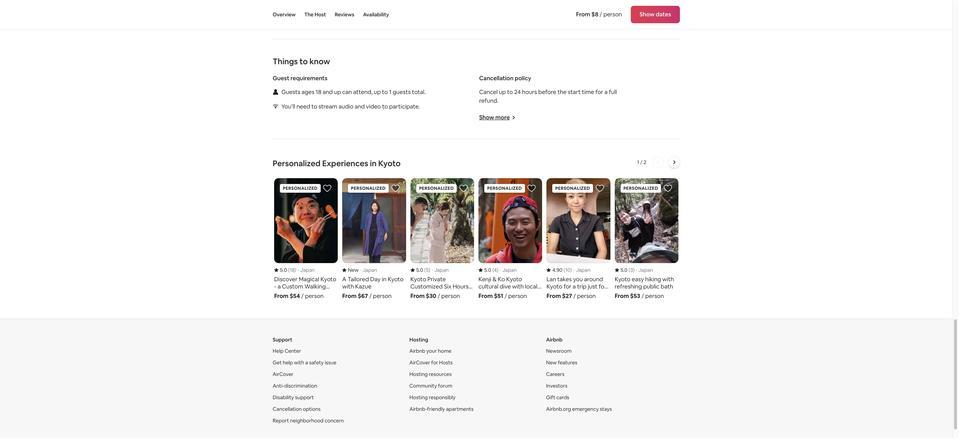 Task type: vqa. For each thing, say whether or not it's contained in the screenshot.


Task type: describe. For each thing, give the bounding box(es) containing it.
· for $51
[[500, 267, 501, 274]]

· japan for $67
[[360, 267, 377, 274]]

neighborhood
[[290, 418, 323, 425]]

availability
[[363, 11, 389, 18]]

japan for $51
[[503, 267, 517, 274]]

new features
[[546, 360, 577, 366]]

personalized experiences in kyoto
[[273, 159, 401, 169]]

to right video on the top
[[382, 103, 388, 111]]

· for $54
[[298, 267, 299, 274]]

0 vertical spatial and
[[323, 88, 333, 96]]

5.0 for $30
[[416, 267, 423, 274]]

airbnb your home
[[409, 348, 451, 355]]

person for from $8 / person
[[603, 11, 622, 18]]

get help with a safety issue
[[273, 360, 336, 366]]

save this experience image for from $54 / person
[[323, 184, 332, 193]]

1 up from the left
[[334, 88, 341, 96]]

more for show more dates
[[298, 9, 312, 16]]

japan for $27
[[576, 267, 590, 274]]

/ for from $8 / person
[[600, 11, 602, 18]]

from for from $51 / person
[[479, 293, 493, 300]]

save this experience image for from $67 / person
[[391, 184, 400, 193]]

gift
[[546, 395, 555, 401]]

overview
[[273, 11, 296, 18]]

person for from $51 / person
[[508, 293, 527, 300]]

18 for )
[[290, 267, 295, 274]]

participate.
[[389, 103, 420, 111]]

airbnb for airbnb your home
[[409, 348, 425, 355]]

experiences
[[322, 159, 368, 169]]

airbnb-friendly apartments
[[409, 406, 474, 413]]

japan for $30
[[434, 267, 449, 274]]

$27
[[562, 293, 572, 300]]

/ for from $67 / person
[[369, 293, 372, 300]]

/ for from $54 / person
[[301, 293, 304, 300]]

( for $30
[[424, 267, 426, 274]]

requirements
[[291, 75, 327, 82]]

show more dates link
[[273, 4, 337, 21]]

anti-
[[273, 383, 284, 390]]

for inside cancel up to 24 hours before the start time for a full refund.
[[596, 88, 603, 96]]

get
[[273, 360, 282, 366]]

things
[[273, 56, 298, 67]]

kyoto
[[378, 159, 401, 169]]

help center
[[273, 348, 301, 355]]

from for from $53 / person
[[615, 293, 629, 300]]

cancel up to 24 hours before the start time for a full refund.
[[479, 88, 617, 105]]

rating 5.0 out of 5; 5 reviews image
[[410, 267, 430, 274]]

emergency
[[572, 406, 599, 413]]

5.0 ( 5 )
[[416, 267, 430, 274]]

hosting resources
[[409, 372, 452, 378]]

aircover for hosts
[[409, 360, 453, 366]]

lan takes you around kyoto for a trip just for you. group
[[547, 179, 610, 300]]

1 / 2
[[637, 159, 647, 166]]

the
[[304, 11, 314, 18]]

total.
[[412, 88, 426, 96]]

show more
[[479, 114, 510, 121]]

features
[[558, 360, 577, 366]]

· for $27
[[574, 267, 575, 274]]

rating 5.0 out of 5; 4 reviews image
[[479, 267, 498, 274]]

with
[[294, 360, 304, 366]]

from $30 / person
[[410, 293, 460, 300]]

hosting for hosting resources
[[409, 372, 428, 378]]

refund.
[[479, 97, 498, 105]]

) for $27
[[570, 267, 572, 274]]

hosting responsibly
[[409, 395, 456, 401]]

new for new features
[[546, 360, 557, 366]]

overview button
[[273, 0, 296, 29]]

things to know
[[273, 56, 330, 67]]

cancellation options link
[[273, 406, 321, 413]]

center
[[285, 348, 301, 355]]

guest
[[273, 75, 289, 82]]

gift cards link
[[546, 395, 569, 401]]

· japan for $53
[[636, 267, 653, 274]]

1 vertical spatial 1
[[637, 159, 639, 166]]

to left 'know'
[[300, 56, 308, 67]]

from for from $54 / person
[[274, 293, 288, 300]]

) for $54
[[295, 267, 296, 274]]

4.90
[[552, 267, 563, 274]]

kenji & ko kyoto cultural dive with local food group
[[479, 179, 542, 300]]

3
[[630, 267, 633, 274]]

newsroom link
[[546, 348, 572, 355]]

your
[[426, 348, 437, 355]]

from for from $8 / person
[[576, 11, 590, 18]]

new experience; 0 reviews image
[[342, 267, 359, 274]]

save this experience image for from $51 / person
[[527, 184, 536, 193]]

stays
[[600, 406, 612, 413]]

japan for $53
[[639, 267, 653, 274]]

/ for from $51 / person
[[505, 293, 507, 300]]

up inside cancel up to 24 hours before the start time for a full refund.
[[499, 88, 506, 96]]

home
[[438, 348, 451, 355]]

community forum
[[409, 383, 452, 390]]

/ for from $27 / person
[[573, 293, 576, 300]]

the host button
[[304, 0, 326, 29]]

airbnb.org
[[546, 406, 571, 413]]

reviews
[[335, 11, 354, 18]]

5.0 ( 3 )
[[621, 267, 635, 274]]

disability support link
[[273, 395, 314, 401]]

cancellation options
[[273, 406, 321, 413]]

person for from $67 / person
[[373, 293, 392, 300]]

from $51 / person
[[479, 293, 527, 300]]

5.0 for $51
[[484, 267, 491, 274]]

start
[[568, 88, 581, 96]]

1 horizontal spatial dates
[[656, 11, 671, 18]]

24
[[514, 88, 521, 96]]

) for $51
[[497, 267, 498, 274]]

need
[[297, 103, 310, 111]]

airbnb.org emergency stays link
[[546, 406, 612, 413]]

5.0 ( 4 )
[[484, 267, 498, 274]]

reviews button
[[335, 0, 354, 29]]

careers
[[546, 372, 565, 378]]

stream
[[319, 103, 337, 111]]

5.0 ( 18 )
[[280, 267, 296, 274]]

policy
[[515, 75, 531, 82]]

save this experience image for from $53 / person
[[664, 184, 672, 193]]

/ left 2 at right
[[640, 159, 643, 166]]

newsroom
[[546, 348, 572, 355]]

a tailored day in kyoto with kazue group
[[342, 179, 406, 300]]

japan for $54
[[300, 267, 315, 274]]

from $67 / person
[[342, 293, 392, 300]]

new for new
[[348, 267, 359, 274]]

· japan for $54
[[298, 267, 315, 274]]

save this experience image for from $30 / person
[[459, 184, 468, 193]]

· for $30
[[432, 267, 433, 274]]

( for $51
[[492, 267, 494, 274]]

$30
[[426, 293, 436, 300]]

airbnb-
[[409, 406, 427, 413]]

show for show more dates
[[281, 9, 296, 16]]

availability button
[[363, 0, 389, 29]]

help
[[283, 360, 293, 366]]

anti-discrimination link
[[273, 383, 317, 390]]

$54
[[290, 293, 300, 300]]

2
[[644, 159, 647, 166]]

show for show more
[[479, 114, 494, 121]]

investors
[[546, 383, 567, 390]]



Task type: locate. For each thing, give the bounding box(es) containing it.
1 ) from the left
[[295, 267, 296, 274]]

japan right the 10
[[576, 267, 590, 274]]

kyoto easy hiking with refreshing public bath group
[[615, 179, 679, 300]]

and up stream
[[323, 88, 333, 96]]

aircover down airbnb your home
[[409, 360, 430, 366]]

show dates link
[[631, 6, 680, 23]]

save this experience image for from $27 / person
[[595, 184, 604, 193]]

) inside discover magical kyoto - a custom walking adventure group
[[295, 267, 296, 274]]

0 horizontal spatial 1
[[389, 88, 392, 96]]

· japan for $27
[[574, 267, 590, 274]]

/ inside lan takes you around kyoto for a trip just for you. group
[[573, 293, 576, 300]]

aircover for aircover link
[[273, 372, 293, 378]]

5.0 left 3 on the right of page
[[621, 267, 628, 274]]

you'll need to stream audio and video to participate.
[[281, 103, 420, 111]]

up right 'cancel'
[[499, 88, 506, 96]]

2 · from the left
[[360, 267, 361, 274]]

1 vertical spatial more
[[495, 114, 510, 121]]

0 horizontal spatial for
[[431, 360, 438, 366]]

save this experience image inside kyoto easy hiking with refreshing public bath group
[[664, 184, 672, 193]]

save this experience image
[[527, 184, 536, 193], [664, 184, 672, 193]]

0 horizontal spatial and
[[323, 88, 333, 96]]

japan inside kyoto private customized six hours tour group
[[434, 267, 449, 274]]

18 inside discover magical kyoto - a custom walking adventure group
[[290, 267, 295, 274]]

· japan for $51
[[500, 267, 517, 274]]

1 5.0 from the left
[[280, 267, 287, 274]]

hosting up airbnb your home link
[[409, 337, 428, 344]]

3 ) from the left
[[497, 267, 498, 274]]

0 horizontal spatial aircover
[[273, 372, 293, 378]]

1 horizontal spatial save this experience image
[[664, 184, 672, 193]]

person right $67
[[373, 293, 392, 300]]

japan right 3 on the right of page
[[639, 267, 653, 274]]

/ for from $30 / person
[[438, 293, 440, 300]]

· japan right 5.0 ( 18 )
[[298, 267, 315, 274]]

new up $67
[[348, 267, 359, 274]]

1 vertical spatial hosting
[[409, 372, 428, 378]]

4 5.0 from the left
[[621, 267, 628, 274]]

( for $27
[[564, 267, 565, 274]]

2 save this experience image from the left
[[391, 184, 400, 193]]

· japan inside discover magical kyoto - a custom walking adventure group
[[298, 267, 315, 274]]

support
[[273, 337, 292, 344]]

concern
[[325, 418, 344, 425]]

friendly
[[427, 406, 445, 413]]

· japan right the 10
[[574, 267, 590, 274]]

issue
[[325, 360, 336, 366]]

from for from $67 / person
[[342, 293, 357, 300]]

0 vertical spatial a
[[605, 88, 608, 96]]

new inside a tailored day in kyoto with kazue group
[[348, 267, 359, 274]]

help center link
[[273, 348, 301, 355]]

personalized
[[273, 159, 321, 169]]

2 hosting from the top
[[409, 372, 428, 378]]

cancellation for cancellation options
[[273, 406, 302, 413]]

responsibly
[[429, 395, 456, 401]]

hosting up 'community'
[[409, 372, 428, 378]]

aircover up anti-
[[273, 372, 293, 378]]

) inside kyoto easy hiking with refreshing public bath group
[[633, 267, 635, 274]]

$8
[[592, 11, 598, 18]]

( up $30
[[424, 267, 426, 274]]

the host
[[304, 11, 326, 18]]

hosting for hosting
[[409, 337, 428, 344]]

5.0 for $53
[[621, 267, 628, 274]]

0 vertical spatial hosting
[[409, 337, 428, 344]]

0 horizontal spatial save this experience image
[[527, 184, 536, 193]]

( right 4.90
[[564, 267, 565, 274]]

( for $53
[[629, 267, 630, 274]]

3 save this experience image from the left
[[459, 184, 468, 193]]

3 hosting from the top
[[409, 395, 428, 401]]

person inside lan takes you around kyoto for a trip just for you. group
[[577, 293, 596, 300]]

2 ) from the left
[[429, 267, 430, 274]]

3 · from the left
[[432, 267, 433, 274]]

new features link
[[546, 360, 577, 366]]

japan for $67
[[363, 267, 377, 274]]

hosting up airbnb-
[[409, 395, 428, 401]]

guests
[[281, 88, 300, 96]]

aircover
[[409, 360, 430, 366], [273, 372, 293, 378]]

japan right new experience; 0 reviews image
[[363, 267, 377, 274]]

1 left 2 at right
[[637, 159, 639, 166]]

person for from $54 / person
[[305, 293, 324, 300]]

$67
[[358, 293, 368, 300]]

discover magical kyoto - a custom walking adventure group
[[274, 179, 338, 300]]

0 vertical spatial 18
[[316, 88, 321, 96]]

4 save this experience image from the left
[[595, 184, 604, 193]]

save this experience image
[[323, 184, 332, 193], [391, 184, 400, 193], [459, 184, 468, 193], [595, 184, 604, 193]]

· japan inside kyoto private customized six hours tour group
[[432, 267, 449, 274]]

6 japan from the left
[[639, 267, 653, 274]]

$51
[[494, 293, 503, 300]]

from left $30
[[410, 293, 425, 300]]

0 vertical spatial 1
[[389, 88, 392, 96]]

from inside kyoto private customized six hours tour group
[[410, 293, 425, 300]]

person right the $27
[[577, 293, 596, 300]]

aircover for aircover for hosts
[[409, 360, 430, 366]]

) up $53
[[633, 267, 635, 274]]

to right 'need'
[[311, 103, 317, 111]]

3 japan from the left
[[434, 267, 449, 274]]

5.0 left 5
[[416, 267, 423, 274]]

cancellation policy
[[479, 75, 531, 82]]

and left video on the top
[[355, 103, 365, 111]]

· japan right 5
[[432, 267, 449, 274]]

full
[[609, 88, 617, 96]]

1 horizontal spatial up
[[374, 88, 381, 96]]

( inside lan takes you around kyoto for a trip just for you. group
[[564, 267, 565, 274]]

cancellation down disability
[[273, 406, 302, 413]]

hosting responsibly link
[[409, 395, 456, 401]]

from left $8
[[576, 11, 590, 18]]

4 ( from the left
[[564, 267, 565, 274]]

japan inside kyoto easy hiking with refreshing public bath group
[[639, 267, 653, 274]]

5.0 left 4
[[484, 267, 491, 274]]

japan right 5
[[434, 267, 449, 274]]

1 vertical spatial and
[[355, 103, 365, 111]]

japan
[[300, 267, 315, 274], [363, 267, 377, 274], [434, 267, 449, 274], [503, 267, 517, 274], [576, 267, 590, 274], [639, 267, 653, 274]]

/ right $53
[[642, 293, 644, 300]]

· japan inside a tailored day in kyoto with kazue group
[[360, 267, 377, 274]]

) inside lan takes you around kyoto for a trip just for you. group
[[570, 267, 572, 274]]

( inside kyoto private customized six hours tour group
[[424, 267, 426, 274]]

ages
[[302, 88, 314, 96]]

up right 'attend,'
[[374, 88, 381, 96]]

investors link
[[546, 383, 567, 390]]

1 vertical spatial aircover
[[273, 372, 293, 378]]

rating 4.90 out of 5; 10 reviews image
[[547, 267, 572, 274]]

to inside cancel up to 24 hours before the start time for a full refund.
[[507, 88, 513, 96]]

· japan inside kenji & ko kyoto cultural dive with local food group
[[500, 267, 517, 274]]

from for from $27 / person
[[547, 293, 561, 300]]

dates
[[313, 9, 329, 16], [656, 11, 671, 18]]

4.90 ( 10 )
[[552, 267, 572, 274]]

host
[[315, 11, 326, 18]]

save this experience image inside lan takes you around kyoto for a trip just for you. group
[[595, 184, 604, 193]]

/ right the $27
[[573, 293, 576, 300]]

airbnb.org emergency stays
[[546, 406, 612, 413]]

person right $54
[[305, 293, 324, 300]]

1 vertical spatial a
[[305, 360, 308, 366]]

5 ( from the left
[[629, 267, 630, 274]]

person right $53
[[645, 293, 664, 300]]

5.0 inside kyoto easy hiking with refreshing public bath group
[[621, 267, 628, 274]]

) inside kyoto private customized six hours tour group
[[429, 267, 430, 274]]

) up $30
[[429, 267, 430, 274]]

hours
[[522, 88, 537, 96]]

3 up from the left
[[499, 88, 506, 96]]

apartments
[[446, 406, 474, 413]]

up left can
[[334, 88, 341, 96]]

cancellation for cancellation policy
[[479, 75, 514, 82]]

japan right 5.0 ( 18 )
[[300, 267, 315, 274]]

/ inside a tailored day in kyoto with kazue group
[[369, 293, 372, 300]]

3 5.0 from the left
[[484, 267, 491, 274]]

rating 5.0 out of 5; 18 reviews image
[[274, 267, 296, 274]]

gift cards
[[546, 395, 569, 401]]

· japan inside kyoto easy hiking with refreshing public bath group
[[636, 267, 653, 274]]

person inside kyoto easy hiking with refreshing public bath group
[[645, 293, 664, 300]]

1 horizontal spatial a
[[605, 88, 608, 96]]

1 horizontal spatial airbnb
[[546, 337, 563, 344]]

0 vertical spatial aircover
[[409, 360, 430, 366]]

disability
[[273, 395, 294, 401]]

) for $53
[[633, 267, 635, 274]]

5 · japan from the left
[[574, 267, 590, 274]]

1 horizontal spatial more
[[495, 114, 510, 121]]

in
[[370, 159, 377, 169]]

options
[[303, 406, 321, 413]]

5
[[426, 267, 429, 274]]

new up careers link
[[546, 360, 557, 366]]

/
[[600, 11, 602, 18], [640, 159, 643, 166], [301, 293, 304, 300], [369, 293, 372, 300], [438, 293, 440, 300], [505, 293, 507, 300], [573, 293, 576, 300], [642, 293, 644, 300]]

/ inside kyoto easy hiking with refreshing public bath group
[[642, 293, 644, 300]]

from inside kyoto easy hiking with refreshing public bath group
[[615, 293, 629, 300]]

to left guests at top left
[[382, 88, 388, 96]]

/ inside kenji & ko kyoto cultural dive with local food group
[[505, 293, 507, 300]]

japan inside a tailored day in kyoto with kazue group
[[363, 267, 377, 274]]

1 horizontal spatial and
[[355, 103, 365, 111]]

person inside kenji & ko kyoto cultural dive with local food group
[[508, 293, 527, 300]]

person inside kyoto private customized six hours tour group
[[441, 293, 460, 300]]

person inside a tailored day in kyoto with kazue group
[[373, 293, 392, 300]]

· for $53
[[636, 267, 637, 274]]

0 horizontal spatial up
[[334, 88, 341, 96]]

show more dates
[[281, 9, 329, 16]]

from left the $27
[[547, 293, 561, 300]]

1 save this experience image from the left
[[527, 184, 536, 193]]

18 right ages
[[316, 88, 321, 96]]

person right $51
[[508, 293, 527, 300]]

( inside discover magical kyoto - a custom walking adventure group
[[288, 267, 290, 274]]

help
[[273, 348, 284, 355]]

hosting resources link
[[409, 372, 452, 378]]

4 · from the left
[[500, 267, 501, 274]]

5 japan from the left
[[576, 267, 590, 274]]

cancellation up 'cancel'
[[479, 75, 514, 82]]

from left $51
[[479, 293, 493, 300]]

anti-discrimination
[[273, 383, 317, 390]]

hosting
[[409, 337, 428, 344], [409, 372, 428, 378], [409, 395, 428, 401]]

2 ( from the left
[[424, 267, 426, 274]]

for
[[596, 88, 603, 96], [431, 360, 438, 366]]

( up from $53 / person
[[629, 267, 630, 274]]

· japan right new experience; 0 reviews image
[[360, 267, 377, 274]]

0 horizontal spatial more
[[298, 9, 312, 16]]

18 for and
[[316, 88, 321, 96]]

· japan inside lan takes you around kyoto for a trip just for you. group
[[574, 267, 590, 274]]

video
[[366, 103, 381, 111]]

1 save this experience image from the left
[[323, 184, 332, 193]]

person right $30
[[441, 293, 460, 300]]

safety
[[309, 360, 324, 366]]

1 left guests at top left
[[389, 88, 392, 96]]

from $8 / person
[[576, 11, 622, 18]]

· japan for $30
[[432, 267, 449, 274]]

from for from $30 / person
[[410, 293, 425, 300]]

the
[[558, 88, 567, 96]]

6 · from the left
[[636, 267, 637, 274]]

japan inside discover magical kyoto - a custom walking adventure group
[[300, 267, 315, 274]]

1 vertical spatial for
[[431, 360, 438, 366]]

know
[[310, 56, 330, 67]]

get help with a safety issue link
[[273, 360, 336, 366]]

· inside kenji & ko kyoto cultural dive with local food group
[[500, 267, 501, 274]]

· right 5
[[432, 267, 433, 274]]

more
[[298, 9, 312, 16], [495, 114, 510, 121]]

5.0 up from $54 / person
[[280, 267, 287, 274]]

) up $51
[[497, 267, 498, 274]]

for right time
[[596, 88, 603, 96]]

) right 4.90
[[570, 267, 572, 274]]

before
[[538, 88, 556, 96]]

· japan right 3 on the right of page
[[636, 267, 653, 274]]

/ right $8
[[600, 11, 602, 18]]

hosting for hosting responsibly
[[409, 395, 428, 401]]

· right the 10
[[574, 267, 575, 274]]

1 vertical spatial 18
[[290, 267, 295, 274]]

airbnb for airbnb
[[546, 337, 563, 344]]

2 5.0 from the left
[[416, 267, 423, 274]]

0 vertical spatial new
[[348, 267, 359, 274]]

5 ) from the left
[[633, 267, 635, 274]]

2 up from the left
[[374, 88, 381, 96]]

1 horizontal spatial cancellation
[[479, 75, 514, 82]]

· inside kyoto private customized six hours tour group
[[432, 267, 433, 274]]

japan inside kenji & ko kyoto cultural dive with local food group
[[503, 267, 517, 274]]

guests ages 18 and up can attend, up to 1 guests total.
[[281, 88, 426, 96]]

disability support
[[273, 395, 314, 401]]

from inside lan takes you around kyoto for a trip just for you. group
[[547, 293, 561, 300]]

5 · from the left
[[574, 267, 575, 274]]

)
[[295, 267, 296, 274], [429, 267, 430, 274], [497, 267, 498, 274], [570, 267, 572, 274], [633, 267, 635, 274]]

airbnb your home link
[[409, 348, 451, 355]]

japan inside lan takes you around kyoto for a trip just for you. group
[[576, 267, 590, 274]]

airbnb left your
[[409, 348, 425, 355]]

5.0 inside kyoto private customized six hours tour group
[[416, 267, 423, 274]]

report
[[273, 418, 289, 425]]

person right $8
[[603, 11, 622, 18]]

5.0 for $54
[[280, 267, 287, 274]]

2 · japan from the left
[[360, 267, 377, 274]]

/ inside discover magical kyoto - a custom walking adventure group
[[301, 293, 304, 300]]

3 ( from the left
[[492, 267, 494, 274]]

1 vertical spatial cancellation
[[273, 406, 302, 413]]

from
[[576, 11, 590, 18], [274, 293, 288, 300], [342, 293, 357, 300], [410, 293, 425, 300], [479, 293, 493, 300], [547, 293, 561, 300], [615, 293, 629, 300]]

person inside discover magical kyoto - a custom walking adventure group
[[305, 293, 324, 300]]

save this experience image inside kenji & ko kyoto cultural dive with local food group
[[527, 184, 536, 193]]

) inside kenji & ko kyoto cultural dive with local food group
[[497, 267, 498, 274]]

0 vertical spatial cancellation
[[479, 75, 514, 82]]

( inside kenji & ko kyoto cultural dive with local food group
[[492, 267, 494, 274]]

person for from $30 / person
[[441, 293, 460, 300]]

1 ( from the left
[[288, 267, 290, 274]]

and
[[323, 88, 333, 96], [355, 103, 365, 111]]

0 vertical spatial airbnb
[[546, 337, 563, 344]]

to left 24 at the right top of the page
[[507, 88, 513, 96]]

1 · japan from the left
[[298, 267, 315, 274]]

for left hosts at left
[[431, 360, 438, 366]]

· inside lan takes you around kyoto for a trip just for you. group
[[574, 267, 575, 274]]

rating 5.0 out of 5; 3 reviews image
[[615, 267, 635, 274]]

cards
[[556, 395, 569, 401]]

aircover for hosts link
[[409, 360, 453, 366]]

6 · japan from the left
[[636, 267, 653, 274]]

1 hosting from the top
[[409, 337, 428, 344]]

community forum link
[[409, 383, 452, 390]]

person
[[603, 11, 622, 18], [305, 293, 324, 300], [373, 293, 392, 300], [441, 293, 460, 300], [508, 293, 527, 300], [577, 293, 596, 300], [645, 293, 664, 300]]

more for show more
[[495, 114, 510, 121]]

/ inside kyoto private customized six hours tour group
[[438, 293, 440, 300]]

a inside cancel up to 24 hours before the start time for a full refund.
[[605, 88, 608, 96]]

from left $54
[[274, 293, 288, 300]]

5.0 inside discover magical kyoto - a custom walking adventure group
[[280, 267, 287, 274]]

· inside kyoto easy hiking with refreshing public bath group
[[636, 267, 637, 274]]

audio
[[339, 103, 353, 111]]

0 horizontal spatial airbnb
[[409, 348, 425, 355]]

0 horizontal spatial show
[[281, 9, 296, 16]]

· japan
[[298, 267, 315, 274], [360, 267, 377, 274], [432, 267, 449, 274], [500, 267, 517, 274], [574, 267, 590, 274], [636, 267, 653, 274]]

(
[[288, 267, 290, 274], [424, 267, 426, 274], [492, 267, 494, 274], [564, 267, 565, 274], [629, 267, 630, 274]]

1 horizontal spatial aircover
[[409, 360, 430, 366]]

0 vertical spatial for
[[596, 88, 603, 96]]

a right with
[[305, 360, 308, 366]]

you'll
[[281, 103, 295, 111]]

2 horizontal spatial show
[[640, 11, 655, 18]]

show more link
[[479, 114, 516, 121]]

2 save this experience image from the left
[[664, 184, 672, 193]]

airbnb up newsroom link
[[546, 337, 563, 344]]

1 horizontal spatial 1
[[637, 159, 639, 166]]

0 vertical spatial more
[[298, 9, 312, 16]]

a left full
[[605, 88, 608, 96]]

can
[[342, 88, 352, 96]]

/ right $51
[[505, 293, 507, 300]]

from inside kenji & ko kyoto cultural dive with local food group
[[479, 293, 493, 300]]

from left $67
[[342, 293, 357, 300]]

10
[[565, 267, 570, 274]]

/ for from $53 / person
[[642, 293, 644, 300]]

community
[[409, 383, 437, 390]]

person for from $53 / person
[[645, 293, 664, 300]]

) up $54
[[295, 267, 296, 274]]

1 vertical spatial airbnb
[[409, 348, 425, 355]]

· for $67
[[360, 267, 361, 274]]

· right new experience; 0 reviews image
[[360, 267, 361, 274]]

guest requirements
[[273, 75, 327, 82]]

report neighborhood concern link
[[273, 418, 344, 425]]

1 · from the left
[[298, 267, 299, 274]]

0 horizontal spatial new
[[348, 267, 359, 274]]

guests
[[393, 88, 411, 96]]

· inside discover magical kyoto - a custom walking adventure group
[[298, 267, 299, 274]]

kyoto private customized six hours tour group
[[410, 179, 474, 300]]

person for from $27 / person
[[577, 293, 596, 300]]

0 horizontal spatial cancellation
[[273, 406, 302, 413]]

18
[[316, 88, 321, 96], [290, 267, 295, 274]]

18 up $54
[[290, 267, 295, 274]]

4 ) from the left
[[570, 267, 572, 274]]

4 japan from the left
[[503, 267, 517, 274]]

/ right $67
[[369, 293, 372, 300]]

2 horizontal spatial up
[[499, 88, 506, 96]]

· right 3 on the right of page
[[636, 267, 637, 274]]

( up from $54 / person
[[288, 267, 290, 274]]

· inside a tailored day in kyoto with kazue group
[[360, 267, 361, 274]]

0 horizontal spatial a
[[305, 360, 308, 366]]

show for show dates
[[640, 11, 655, 18]]

1 horizontal spatial new
[[546, 360, 557, 366]]

1 vertical spatial new
[[546, 360, 557, 366]]

( inside kyoto easy hiking with refreshing public bath group
[[629, 267, 630, 274]]

· right 4
[[500, 267, 501, 274]]

( for $54
[[288, 267, 290, 274]]

5.0 inside kenji & ko kyoto cultural dive with local food group
[[484, 267, 491, 274]]

· right 5.0 ( 18 )
[[298, 267, 299, 274]]

japan right 4
[[503, 267, 517, 274]]

( up "from $51 / person"
[[492, 267, 494, 274]]

· japan right 4
[[500, 267, 517, 274]]

1 horizontal spatial for
[[596, 88, 603, 96]]

from inside discover magical kyoto - a custom walking adventure group
[[274, 293, 288, 300]]

show dates
[[640, 11, 671, 18]]

1 horizontal spatial show
[[479, 114, 494, 121]]

3 · japan from the left
[[432, 267, 449, 274]]

1 horizontal spatial 18
[[316, 88, 321, 96]]

0 horizontal spatial dates
[[313, 9, 329, 16]]

/ right $30
[[438, 293, 440, 300]]

) for $30
[[429, 267, 430, 274]]

attend,
[[353, 88, 373, 96]]

/ right $54
[[301, 293, 304, 300]]

4 · japan from the left
[[500, 267, 517, 274]]

2 vertical spatial hosting
[[409, 395, 428, 401]]

from inside a tailored day in kyoto with kazue group
[[342, 293, 357, 300]]

2 japan from the left
[[363, 267, 377, 274]]

0 horizontal spatial 18
[[290, 267, 295, 274]]

from left $53
[[615, 293, 629, 300]]

1 japan from the left
[[300, 267, 315, 274]]



